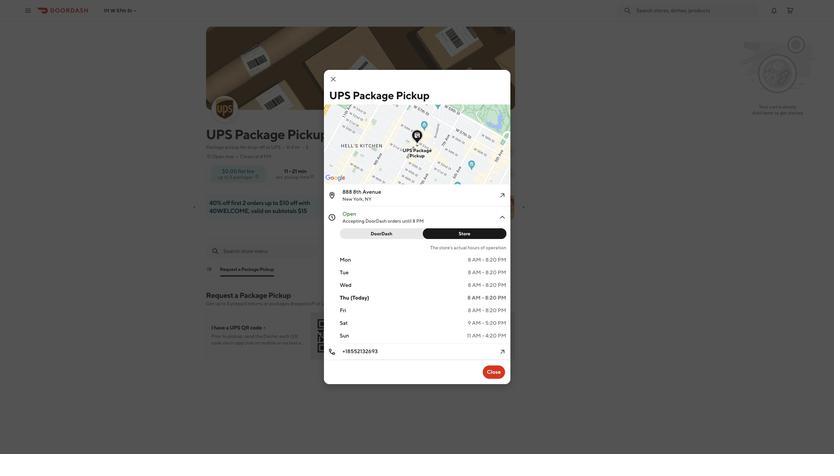 Task type: vqa. For each thing, say whether or not it's contained in the screenshot.
HALAL within button
no



Task type: locate. For each thing, give the bounding box(es) containing it.
up for package
[[215, 301, 221, 307]]

new
[[343, 197, 353, 202]]

57th
[[117, 8, 127, 13]]

add button down 4:20
[[494, 345, 511, 356]]

3 8:20 from the top
[[486, 282, 497, 289]]

Store button
[[423, 229, 507, 239]]

1 horizontal spatial •
[[283, 145, 285, 150]]

at right drop- at the left of page
[[266, 145, 270, 150]]

to
[[776, 110, 780, 116], [224, 175, 229, 180], [273, 200, 279, 207], [222, 301, 226, 307]]

at left ups.
[[316, 301, 321, 307]]

11 left 21 in the top of the page
[[284, 168, 288, 174]]

notification bell image
[[771, 6, 779, 14]]

2 vertical spatial up
[[215, 301, 221, 307]]

5 left flat
[[230, 175, 233, 180]]

4 8:20 from the top
[[486, 295, 497, 301]]

at inside request a package pickup get up to 5 prepaid returns or packages dropped off at ups. dasher will send you a photo of the receipt.
[[316, 301, 321, 307]]

0 horizontal spatial add
[[341, 348, 350, 353]]

dasher
[[333, 301, 348, 307]]

1 vertical spatial pickup
[[285, 174, 299, 180]]

8
[[260, 154, 263, 159], [413, 219, 416, 224], [468, 257, 472, 263], [468, 270, 472, 276], [468, 282, 472, 289], [468, 295, 471, 301], [468, 308, 472, 314]]

to left $10
[[273, 200, 279, 207]]

the right affix
[[380, 334, 387, 339]]

items
[[763, 110, 775, 116]]

0 vertical spatial or
[[264, 301, 269, 307]]

i
[[211, 325, 213, 331]]

am for sat
[[473, 320, 481, 327]]

qr
[[241, 325, 249, 331]]

prepaid
[[231, 301, 247, 307]]

- for mon
[[483, 257, 485, 263]]

- for sun
[[483, 333, 485, 339]]

1 vertical spatial or
[[382, 347, 386, 353]]

2
[[243, 200, 246, 207]]

•
[[283, 145, 285, 150], [302, 145, 304, 150], [236, 154, 238, 159]]

the
[[399, 301, 406, 307], [380, 334, 387, 339]]

1 horizontal spatial on
[[399, 334, 405, 339]]

1 horizontal spatial pickup
[[285, 174, 299, 180]]

2 add button from the left
[[494, 345, 511, 356]]

valid
[[251, 208, 264, 215]]

save button
[[488, 168, 515, 179]]

0 horizontal spatial or
[[264, 301, 269, 307]]

2 vertical spatial at
[[316, 301, 321, 307]]

request a package pickup get up to 5 prepaid returns or packages dropped off at ups. dasher will send you a photo of the receipt.
[[206, 291, 423, 307]]

up right the get
[[215, 301, 221, 307]]

2 8:20 from the top
[[486, 270, 497, 276]]

am for mon
[[473, 257, 482, 263]]

0 horizontal spatial open
[[212, 154, 224, 159]]

add down "your"
[[753, 110, 762, 116]]

open for open accepting doordash orders until 8 pm
[[343, 211, 357, 217]]

sealed
[[416, 334, 430, 339]]

111
[[104, 8, 110, 13]]

request for request a package pickup
[[220, 267, 238, 272]]

0 vertical spatial on
[[265, 208, 272, 215]]

1 vertical spatial of
[[394, 301, 398, 307]]

to inside your cart is empty add items to get started
[[776, 110, 780, 116]]

the inside request a package pickup get up to 5 prepaid returns or packages dropped off at ups. dasher will send you a photo of the receipt.
[[399, 301, 406, 307]]

i have a ups shipping label image
[[468, 313, 515, 360]]

to inside request a package pickup get up to 5 prepaid returns or packages dropped off at ups. dasher will send you a photo of the receipt.
[[222, 301, 226, 307]]

of right "hours"
[[481, 245, 485, 251]]

tue
[[340, 270, 349, 276]]

0 horizontal spatial orders
[[247, 200, 264, 207]]

1 horizontal spatial for
[[445, 341, 451, 346]]

pickup inside request a package pickup get up to 5 prepaid returns or packages dropped off at ups. dasher will send you a photo of the receipt.
[[269, 291, 291, 300]]

1 vertical spatial packages
[[269, 301, 289, 307]]

on right 'valid'
[[265, 208, 272, 215]]

0 vertical spatial at
[[266, 145, 270, 150]]

doordash
[[366, 219, 387, 224], [371, 231, 393, 237], [369, 341, 390, 346]]

0 horizontal spatial pickup
[[225, 145, 240, 150]]

40welcome,
[[209, 208, 250, 215]]

5 left "prepaid"
[[227, 301, 230, 307]]

fee
[[247, 168, 255, 175]]

0 vertical spatial request
[[220, 267, 238, 272]]

1 vertical spatial click item image
[[499, 348, 507, 356]]

1 vertical spatial for
[[445, 341, 451, 346]]

doordash down open accepting doordash orders until 8 pm
[[371, 231, 393, 237]]

subtotals
[[273, 208, 297, 215]]

pickup
[[225, 145, 240, 150], [285, 174, 299, 180]]

- for sat
[[482, 320, 485, 327]]

Item Search search field
[[223, 248, 314, 255]]

1 vertical spatial doordash
[[371, 231, 393, 237]]

1 click item image from the top
[[499, 192, 507, 200]]

1 vertical spatial request
[[206, 291, 233, 300]]

off right $10
[[290, 200, 298, 207]]

am for tue
[[473, 270, 482, 276]]

1 horizontal spatial 11
[[467, 333, 472, 339]]

• left 0.4 at the top
[[283, 145, 285, 150]]

11 inside the ups package pickup dialog
[[467, 333, 472, 339]]

click item image
[[499, 192, 507, 200], [499, 348, 507, 356]]

1 vertical spatial orders
[[388, 219, 402, 224]]

pm
[[264, 154, 272, 159], [417, 219, 424, 224], [498, 257, 507, 263], [498, 270, 507, 276], [498, 282, 507, 289], [498, 295, 507, 301], [498, 308, 507, 314], [498, 320, 507, 327], [498, 333, 507, 339]]

• right now
[[236, 154, 238, 159]]

close button
[[483, 366, 505, 379]]

pm for fri
[[498, 308, 507, 314]]

0 vertical spatial orders
[[247, 200, 264, 207]]

doordash up doordash button
[[366, 219, 387, 224]]

thu
[[340, 295, 350, 301]]

more info
[[490, 149, 511, 154]]

of right photo
[[394, 301, 398, 307]]

up left $10
[[265, 200, 272, 207]]

0 horizontal spatial the
[[380, 334, 387, 339]]

add button down the sun
[[337, 345, 354, 356]]

- for fri
[[483, 308, 485, 314]]

open inside open accepting doordash orders until 8 pm
[[343, 211, 357, 217]]

open menu image
[[24, 6, 32, 14]]

1 vertical spatial at
[[255, 154, 259, 159]]

11
[[284, 168, 288, 174], [467, 333, 472, 339]]

photo
[[380, 301, 393, 307]]

thu (today)
[[340, 295, 370, 301]]

0 vertical spatial open
[[212, 154, 224, 159]]

1 horizontal spatial add
[[498, 348, 507, 353]]

up down open now
[[218, 175, 223, 180]]

1 vertical spatial open
[[343, 211, 357, 217]]

the store's actual hours of operation
[[431, 245, 507, 251]]

pm inside open accepting doordash orders until 8 pm
[[417, 219, 424, 224]]

sun
[[340, 333, 350, 339]]

more info button
[[480, 146, 515, 157]]

0 horizontal spatial •
[[236, 154, 238, 159]]

pickup right est.
[[285, 174, 299, 180]]

am for fri
[[473, 308, 482, 314]]

not
[[402, 341, 409, 346]]

2 horizontal spatial at
[[316, 301, 321, 307]]

pickup up now
[[225, 145, 240, 150]]

package.
[[431, 334, 450, 339]]

1 horizontal spatial the
[[399, 301, 406, 307]]

2 click item image from the top
[[499, 348, 507, 356]]

dropped
[[290, 301, 309, 307]]

or right labels
[[382, 347, 386, 353]]

for down package.
[[445, 341, 451, 346]]

5 8:20 from the top
[[486, 308, 497, 314]]

1 horizontal spatial or
[[382, 347, 386, 353]]

orders inside open accepting doordash orders until 8 pm
[[388, 219, 402, 224]]

doordash inside affix the label on your sealed package. doordash does not provide printing for labels or packing materials.
[[369, 341, 390, 346]]

ny
[[365, 197, 372, 202]]

up inside request a package pickup get up to 5 prepaid returns or packages dropped off at ups. dasher will send you a photo of the receipt.
[[215, 301, 221, 307]]

add for 'i have a ups qr code' "image"
[[341, 348, 350, 353]]

0 vertical spatial of
[[481, 245, 485, 251]]

for
[[241, 145, 247, 150], [445, 341, 451, 346]]

open
[[212, 154, 224, 159], [343, 211, 357, 217]]

am for sun
[[473, 333, 481, 339]]

empty
[[784, 104, 797, 110]]

1 vertical spatial the
[[380, 334, 387, 339]]

label
[[388, 334, 398, 339]]

pm for mon
[[498, 257, 507, 263]]

i have a ups qr code image
[[311, 313, 358, 360]]

0 horizontal spatial add button
[[337, 345, 354, 356]]

5
[[230, 175, 233, 180], [227, 301, 230, 307]]

1 horizontal spatial packages
[[269, 301, 289, 307]]

0 horizontal spatial of
[[394, 301, 398, 307]]

8:20 for thu (today)
[[486, 295, 497, 301]]

the left receipt.
[[399, 301, 406, 307]]

pm for sat
[[498, 320, 507, 327]]

request inside request a package pickup get up to 5 prepaid returns or packages dropped off at ups. dasher will send you a photo of the receipt.
[[206, 291, 233, 300]]

package inside request a package pickup get up to 5 prepaid returns or packages dropped off at ups. dasher will send you a photo of the receipt.
[[240, 291, 267, 300]]

packages inside request a package pickup get up to 5 prepaid returns or packages dropped off at ups. dasher will send you a photo of the receipt.
[[269, 301, 289, 307]]

0 vertical spatial 11
[[284, 168, 288, 174]]

receipt.
[[407, 301, 423, 307]]

0 vertical spatial pickup
[[225, 145, 240, 150]]

-
[[289, 168, 291, 174], [483, 257, 485, 263], [483, 270, 485, 276], [483, 282, 485, 289], [482, 295, 485, 301], [483, 308, 485, 314], [482, 320, 485, 327], [483, 333, 485, 339]]

doordash inside button
[[371, 231, 393, 237]]

on up not
[[399, 334, 405, 339]]

8th
[[353, 189, 362, 195]]

11 down the 9
[[467, 333, 472, 339]]

1 8:20 from the top
[[486, 257, 497, 263]]

pickup for time
[[285, 174, 299, 180]]

0 vertical spatial click item image
[[499, 192, 507, 200]]

- for thu (today)
[[482, 295, 485, 301]]

avenue
[[363, 189, 382, 195]]

ups.
[[322, 301, 332, 307]]

to left get
[[776, 110, 780, 116]]

up for first
[[265, 200, 272, 207]]

open up accepting
[[343, 211, 357, 217]]

off up the 40welcome,
[[223, 200, 230, 207]]

or inside request a package pickup get up to 5 prepaid returns or packages dropped off at ups. dasher will send you a photo of the receipt.
[[264, 301, 269, 307]]

0 horizontal spatial 11
[[284, 168, 288, 174]]

packages
[[234, 175, 253, 180], [269, 301, 289, 307]]

111 w 57th st button
[[104, 8, 138, 13]]

doordash up labels
[[369, 341, 390, 346]]

0 horizontal spatial on
[[265, 208, 272, 215]]

2 horizontal spatial add
[[753, 110, 762, 116]]

open left now
[[212, 154, 224, 159]]

0 vertical spatial doordash
[[366, 219, 387, 224]]

1 horizontal spatial add button
[[494, 345, 511, 356]]

orders left until at the top left of page
[[388, 219, 402, 224]]

8 for tue
[[468, 270, 472, 276]]

york,
[[354, 197, 364, 202]]

0 vertical spatial packages
[[234, 175, 253, 180]]

sat
[[340, 320, 348, 327]]

for left drop- at the left of page
[[241, 145, 247, 150]]

actual
[[454, 245, 467, 251]]

• left $
[[302, 145, 304, 150]]

40%
[[209, 200, 222, 207]]

on
[[265, 208, 272, 215], [399, 334, 405, 339]]

0 vertical spatial the
[[399, 301, 406, 307]]

9 am - 5:20 pm
[[468, 320, 507, 327]]

until
[[402, 219, 412, 224]]

to right the get
[[222, 301, 226, 307]]

ups package pickup
[[329, 89, 430, 102], [206, 127, 328, 142], [403, 148, 432, 159], [403, 148, 432, 159]]

a
[[238, 267, 241, 272], [235, 291, 238, 300], [377, 301, 379, 307], [226, 325, 229, 331]]

returns
[[248, 301, 263, 307]]

request a package pickup
[[220, 267, 274, 272]]

8 am - 8:20 pm
[[468, 257, 507, 263], [468, 270, 507, 276], [468, 282, 507, 289], [468, 295, 507, 301], [468, 308, 507, 314]]

have
[[214, 325, 225, 331]]

am for wed
[[473, 282, 482, 289]]

mon
[[340, 257, 351, 263]]

up
[[218, 175, 223, 180], [265, 200, 272, 207], [215, 301, 221, 307]]

affix the label on your sealed package. doordash does not provide printing for labels or packing materials.
[[369, 334, 451, 353]]

0 horizontal spatial for
[[241, 145, 247, 150]]

$0.00 flat fee
[[222, 168, 255, 175]]

1 horizontal spatial open
[[343, 211, 357, 217]]

add button for i have a ups shipping label "image"
[[494, 345, 511, 356]]

or right returns
[[264, 301, 269, 307]]

1 horizontal spatial of
[[481, 245, 485, 251]]

1 vertical spatial 5
[[227, 301, 230, 307]]

ups package pickup image
[[206, 27, 515, 110], [212, 97, 237, 122]]

add down 11 am - 4:20 pm
[[498, 348, 507, 353]]

2 vertical spatial doordash
[[369, 341, 390, 346]]

request for request a package pickup get up to 5 prepaid returns or packages dropped off at ups. dasher will send you a photo of the receipt.
[[206, 291, 233, 300]]

1 add button from the left
[[337, 345, 354, 356]]

1 vertical spatial 11
[[467, 333, 472, 339]]

click item image up click item image
[[499, 192, 507, 200]]

1 vertical spatial up
[[265, 200, 272, 207]]

0 vertical spatial for
[[241, 145, 247, 150]]

orders up 'valid'
[[247, 200, 264, 207]]

DoorDash button
[[340, 229, 428, 239]]

9
[[468, 320, 471, 327]]

click item image up close
[[499, 348, 507, 356]]

off inside request a package pickup get up to 5 prepaid returns or packages dropped off at ups. dasher will send you a photo of the receipt.
[[310, 301, 315, 307]]

for inside affix the label on your sealed package. doordash does not provide printing for labels or packing materials.
[[445, 341, 451, 346]]

1 vertical spatial on
[[399, 334, 405, 339]]

up inside 40% off first 2 orders up to $10 off with 40welcome, valid on subtotals $15
[[265, 200, 272, 207]]

1 horizontal spatial orders
[[388, 219, 402, 224]]

off right dropped
[[310, 301, 315, 307]]

add down the sun
[[341, 348, 350, 353]]

to inside 40% off first 2 orders up to $10 off with 40welcome, valid on subtotals $15
[[273, 200, 279, 207]]

at down package pickup for drop-off at ups • 0.4 mi • $
[[255, 154, 259, 159]]

am
[[473, 257, 482, 263], [473, 270, 482, 276], [473, 282, 482, 289], [472, 295, 481, 301], [473, 308, 482, 314], [473, 320, 481, 327], [473, 333, 481, 339]]

package pickup for drop-off at ups • 0.4 mi • $
[[206, 145, 309, 150]]

get
[[206, 301, 214, 307]]

8 inside open accepting doordash orders until 8 pm
[[413, 219, 416, 224]]

8 am - 8:20 pm for mon
[[468, 257, 507, 263]]

8 am - 8:20 pm for wed
[[468, 282, 507, 289]]

map region
[[268, 59, 524, 230]]



Task type: describe. For each thing, give the bounding box(es) containing it.
w
[[111, 8, 116, 13]]

add button for 'i have a ups qr code' "image"
[[337, 345, 354, 356]]

11 for 11 - 21 min
[[284, 168, 288, 174]]

first
[[231, 200, 242, 207]]

off up • closes at 8 pm
[[259, 145, 265, 150]]

up to 5 packages
[[218, 175, 253, 180]]

1 horizontal spatial at
[[266, 145, 270, 150]]

you
[[368, 301, 376, 307]]

$
[[306, 145, 309, 150]]

closes
[[240, 154, 254, 159]]

send
[[357, 301, 367, 307]]

on inside affix the label on your sealed package. doordash does not provide printing for labels or packing materials.
[[399, 334, 405, 339]]

time
[[300, 174, 310, 180]]

materials.
[[405, 347, 425, 353]]

your
[[760, 104, 769, 110]]

close ups package pickup image
[[329, 75, 337, 83]]

your cart is empty add items to get started
[[753, 104, 804, 116]]

8:20 for fri
[[486, 308, 497, 314]]

powered by google image
[[326, 175, 345, 182]]

8 for thu (today)
[[468, 295, 471, 301]]

ups package pickup dialog
[[268, 59, 524, 385]]

close
[[487, 369, 501, 376]]

pm for wed
[[498, 282, 507, 289]]

$15
[[298, 208, 307, 215]]

- for wed
[[483, 282, 485, 289]]

0 items, open order cart image
[[787, 6, 795, 14]]

i have a ups qr code
[[211, 325, 262, 331]]

8:20 for mon
[[486, 257, 497, 263]]

$0.00
[[222, 168, 237, 175]]

2 horizontal spatial •
[[302, 145, 304, 150]]

to left flat
[[224, 175, 229, 180]]

code
[[250, 325, 262, 331]]

on inside 40% off first 2 orders up to $10 off with 40welcome, valid on subtotals $15
[[265, 208, 272, 215]]

store
[[459, 231, 471, 237]]

5 inside request a package pickup get up to 5 prepaid returns or packages dropped off at ups. dasher will send you a photo of the receipt.
[[227, 301, 230, 307]]

(today)
[[351, 295, 370, 301]]

packing
[[387, 347, 404, 353]]

0 horizontal spatial packages
[[234, 175, 253, 180]]

the
[[431, 245, 439, 251]]

click item image
[[499, 214, 507, 222]]

will
[[349, 301, 356, 307]]

11 for 11 am - 4:20 pm
[[467, 333, 472, 339]]

select promotional banner element
[[351, 219, 370, 231]]

888
[[343, 189, 352, 195]]

4:20
[[486, 333, 497, 339]]

add inside your cart is empty add items to get started
[[753, 110, 762, 116]]

to for package
[[222, 301, 226, 307]]

your
[[406, 334, 415, 339]]

8:20 for wed
[[486, 282, 497, 289]]

the inside affix the label on your sealed package. doordash does not provide printing for labels or packing materials.
[[380, 334, 387, 339]]

8 for mon
[[468, 257, 472, 263]]

111 w 57th st
[[104, 8, 132, 13]]

add for i have a ups shipping label "image"
[[498, 348, 507, 353]]

pm for tue
[[498, 270, 507, 276]]

with
[[299, 200, 310, 207]]

40% off first 2 orders up to $10 off with 40welcome, valid on subtotals $15
[[209, 200, 310, 215]]

est.
[[276, 174, 284, 180]]

pm for sun
[[498, 333, 507, 339]]

est. pickup time
[[276, 174, 310, 180]]

now
[[225, 154, 234, 159]]

accepting
[[343, 219, 365, 224]]

mi
[[295, 145, 300, 150]]

started
[[789, 110, 804, 116]]

open accepting doordash orders until 8 pm
[[343, 211, 424, 224]]

0.4
[[287, 145, 294, 150]]

orders inside 40% off first 2 orders up to $10 off with 40welcome, valid on subtotals $15
[[247, 200, 264, 207]]

open for open now
[[212, 154, 224, 159]]

does
[[391, 341, 401, 346]]

888 8th avenue new york, ny
[[343, 189, 382, 202]]

pickup for for
[[225, 145, 240, 150]]

printing
[[427, 341, 444, 346]]

save
[[501, 171, 511, 176]]

to for first
[[273, 200, 279, 207]]

labels
[[369, 347, 381, 353]]

8:20 for tue
[[486, 270, 497, 276]]

8 for wed
[[468, 282, 472, 289]]

- for tue
[[483, 270, 485, 276]]

more
[[490, 149, 502, 154]]

am for thu (today)
[[472, 295, 481, 301]]

info
[[503, 149, 511, 154]]

0 vertical spatial up
[[218, 175, 223, 180]]

0 horizontal spatial at
[[255, 154, 259, 159]]

of inside the ups package pickup dialog
[[481, 245, 485, 251]]

5:20
[[486, 320, 497, 327]]

is
[[780, 104, 783, 110]]

of inside request a package pickup get up to 5 prepaid returns or packages dropped off at ups. dasher will send you a photo of the receipt.
[[394, 301, 398, 307]]

doordash inside open accepting doordash orders until 8 pm
[[366, 219, 387, 224]]

11 - 21 min
[[284, 168, 307, 174]]

cart
[[770, 104, 779, 110]]

store's
[[440, 245, 453, 251]]

fri
[[340, 308, 347, 314]]

hour options option group
[[340, 229, 507, 239]]

8 am - 8:20 pm for fri
[[468, 308, 507, 314]]

pm for thu (today)
[[498, 295, 507, 301]]

8 for fri
[[468, 308, 472, 314]]

11 am - 4:20 pm
[[467, 333, 507, 339]]

8 am - 8:20 pm for thu (today)
[[468, 295, 507, 301]]

8 am - 8:20 pm for tue
[[468, 270, 507, 276]]

provide
[[410, 341, 427, 346]]

21
[[292, 168, 297, 174]]

+18552132693
[[343, 349, 378, 355]]

flat
[[238, 168, 246, 175]]

to for is
[[776, 110, 780, 116]]

affix
[[369, 334, 379, 339]]

• closes at 8 pm
[[236, 154, 272, 159]]

open now
[[212, 154, 234, 159]]

hours
[[468, 245, 480, 251]]

0 vertical spatial 5
[[230, 175, 233, 180]]

or inside affix the label on your sealed package. doordash does not provide printing for labels or packing materials.
[[382, 347, 386, 353]]

operation
[[486, 245, 507, 251]]



